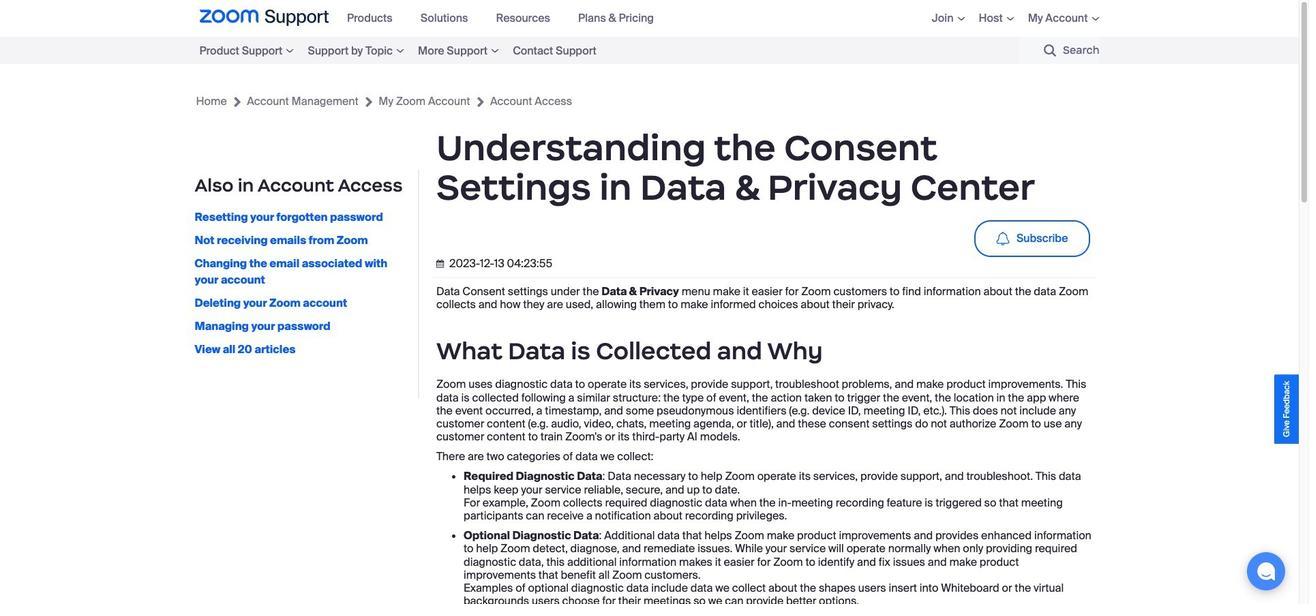 Task type: describe. For each thing, give the bounding box(es) containing it.
zoom support image
[[200, 10, 329, 27]]

open chat image
[[1257, 562, 1276, 581]]



Task type: locate. For each thing, give the bounding box(es) containing it.
main content
[[0, 64, 1299, 604]]

search image
[[1044, 44, 1057, 57]]

menu bar
[[339, 0, 674, 37], [912, 0, 1100, 37], [200, 37, 644, 64]]

calendar image
[[437, 260, 447, 268]]

search image
[[1044, 44, 1057, 57]]



Task type: vqa. For each thing, say whether or not it's contained in the screenshot.
Search icon
yes



